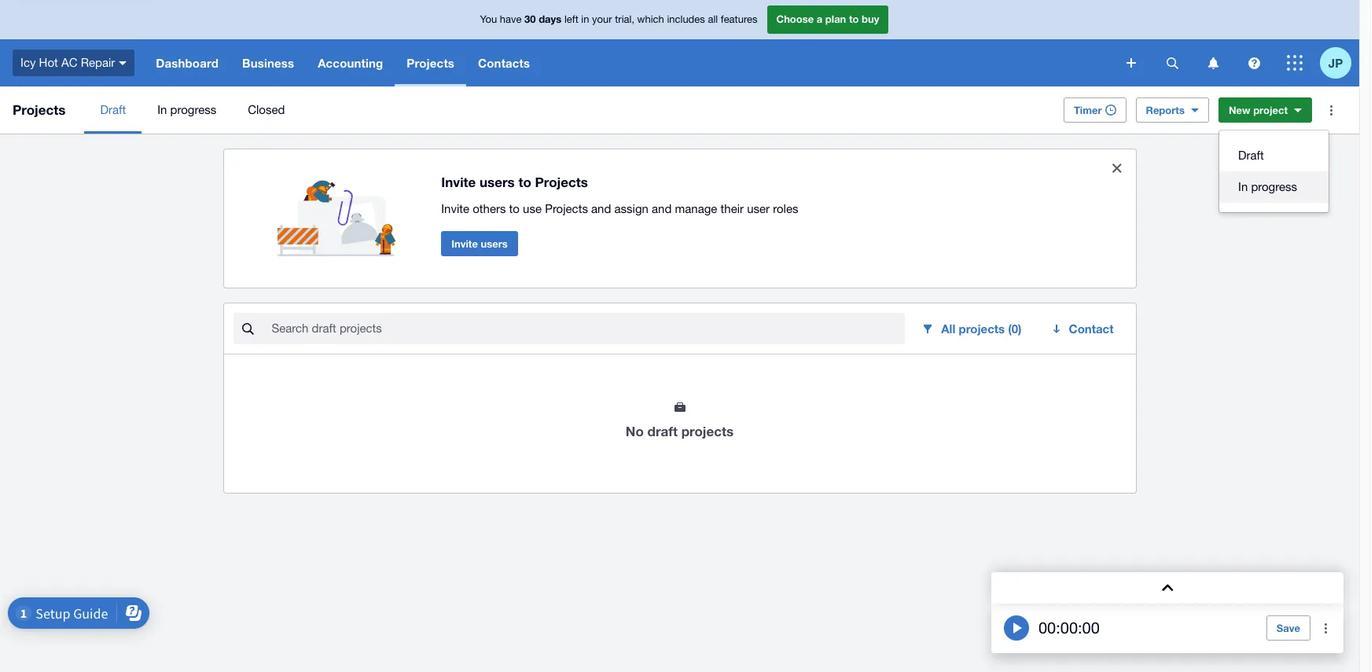 Task type: vqa. For each thing, say whether or not it's contained in the screenshot.
the topmost The Users
yes



Task type: describe. For each thing, give the bounding box(es) containing it.
you
[[480, 14, 497, 25]]

closed link
[[232, 87, 301, 134]]

left
[[565, 14, 579, 25]]

projects inside dropdown button
[[407, 56, 455, 70]]

their
[[721, 202, 744, 215]]

icy hot ac repair button
[[0, 39, 144, 87]]

projects inside popup button
[[959, 322, 1005, 336]]

1 and from the left
[[592, 202, 611, 215]]

0 horizontal spatial projects
[[682, 423, 734, 440]]

contacts button
[[466, 39, 542, 87]]

invite others to use projects and assign and manage their user roles
[[441, 202, 799, 215]]

all projects (0)
[[942, 322, 1022, 336]]

invite users to projects image
[[277, 162, 404, 256]]

project
[[1254, 104, 1288, 116]]

accounting button
[[306, 39, 395, 87]]

clear image
[[1102, 153, 1133, 184]]

invite users
[[452, 237, 508, 250]]

plan
[[826, 13, 847, 25]]

includes
[[667, 14, 705, 25]]

new project
[[1229, 104, 1288, 116]]

in progress button
[[1220, 171, 1329, 203]]

ac
[[61, 56, 77, 69]]

in progress for in progress link
[[157, 103, 216, 116]]

group containing draft
[[1220, 131, 1329, 212]]

icy
[[20, 56, 36, 69]]

(0)
[[1009, 322, 1022, 336]]

reports button
[[1136, 98, 1210, 123]]

30
[[525, 13, 536, 25]]

a
[[817, 13, 823, 25]]

draft for draft button on the right top of page
[[1239, 149, 1265, 162]]

roles
[[773, 202, 799, 215]]

list box containing draft
[[1220, 131, 1329, 212]]

save
[[1277, 622, 1301, 635]]

timer button
[[1064, 98, 1127, 123]]

new
[[1229, 104, 1251, 116]]

accounting
[[318, 56, 383, 70]]

projects up use
[[535, 174, 588, 190]]

progress for in progress button
[[1252, 180, 1298, 194]]

Search draft projects search field
[[270, 314, 906, 344]]

invite for invite users to projects
[[441, 174, 476, 190]]

jp
[[1329, 55, 1344, 70]]

features
[[721, 14, 758, 25]]

users for invite users
[[481, 237, 508, 250]]

start timer image
[[1005, 616, 1030, 641]]

invite for invite users
[[452, 237, 478, 250]]

in for in progress button
[[1239, 180, 1249, 194]]

days
[[539, 13, 562, 25]]

in for in progress link
[[157, 103, 167, 116]]

in progress link
[[142, 87, 232, 134]]

hot
[[39, 56, 58, 69]]

projects down hot
[[13, 101, 66, 118]]

all projects (0) button
[[912, 313, 1035, 345]]



Task type: locate. For each thing, give the bounding box(es) containing it.
new project button
[[1219, 98, 1313, 123]]

in
[[582, 14, 590, 25]]

draft
[[648, 423, 678, 440]]

projects button
[[395, 39, 466, 87]]

use
[[523, 202, 542, 215]]

no draft projects
[[626, 423, 734, 440]]

progress down dashboard "link"
[[170, 103, 216, 116]]

assign
[[615, 202, 649, 215]]

0 vertical spatial more options image
[[1316, 94, 1347, 126]]

buy
[[862, 13, 880, 25]]

banner containing jp
[[0, 0, 1360, 87]]

svg image left jp
[[1288, 55, 1303, 71]]

0 vertical spatial in
[[157, 103, 167, 116]]

choose
[[777, 13, 814, 25]]

in progress down draft button on the right top of page
[[1239, 180, 1298, 194]]

svg image
[[1288, 55, 1303, 71], [1167, 57, 1179, 69], [1209, 57, 1219, 69], [1249, 57, 1261, 69], [119, 61, 127, 65]]

to for projects
[[519, 174, 532, 190]]

draft
[[100, 103, 126, 116], [1239, 149, 1265, 162]]

more options image
[[1316, 94, 1347, 126], [1311, 613, 1343, 644]]

navigation
[[144, 39, 1116, 87]]

manage
[[675, 202, 718, 215]]

have
[[500, 14, 522, 25]]

your
[[592, 14, 612, 25]]

to
[[850, 13, 859, 25], [519, 174, 532, 190], [509, 202, 520, 215]]

more options image down jp
[[1316, 94, 1347, 126]]

invite
[[441, 174, 476, 190], [441, 202, 470, 215], [452, 237, 478, 250]]

projects right draft
[[682, 423, 734, 440]]

users down others
[[481, 237, 508, 250]]

1 horizontal spatial and
[[652, 202, 672, 215]]

svg image right svg icon
[[1167, 57, 1179, 69]]

projects right use
[[545, 202, 588, 215]]

dashboard link
[[144, 39, 230, 87]]

1 horizontal spatial in progress
[[1239, 180, 1298, 194]]

to for use
[[509, 202, 520, 215]]

1 vertical spatial invite
[[441, 202, 470, 215]]

in right draft link
[[157, 103, 167, 116]]

invite users to projects
[[441, 174, 588, 190]]

jp button
[[1321, 39, 1360, 87]]

group
[[1220, 131, 1329, 212]]

2 vertical spatial to
[[509, 202, 520, 215]]

draft for draft link
[[100, 103, 126, 116]]

0 vertical spatial projects
[[959, 322, 1005, 336]]

svg image up new project in the right of the page
[[1249, 57, 1261, 69]]

0 vertical spatial users
[[480, 174, 515, 190]]

0 vertical spatial draft
[[100, 103, 126, 116]]

and right assign
[[652, 202, 672, 215]]

draft link
[[84, 87, 142, 134]]

progress for in progress link
[[170, 103, 216, 116]]

in progress down dashboard "link"
[[157, 103, 216, 116]]

users
[[480, 174, 515, 190], [481, 237, 508, 250]]

icy hot ac repair
[[20, 56, 115, 69]]

business button
[[230, 39, 306, 87]]

2 vertical spatial invite
[[452, 237, 478, 250]]

all
[[708, 14, 718, 25]]

1 vertical spatial more options image
[[1311, 613, 1343, 644]]

svg image up reports popup button
[[1209, 57, 1219, 69]]

1 vertical spatial to
[[519, 174, 532, 190]]

contacts
[[478, 56, 530, 70]]

invite users link
[[441, 231, 518, 256]]

navigation containing dashboard
[[144, 39, 1116, 87]]

contact button
[[1041, 313, 1127, 345]]

projects left (0)
[[959, 322, 1005, 336]]

in down draft button on the right top of page
[[1239, 180, 1249, 194]]

0 horizontal spatial draft
[[100, 103, 126, 116]]

in progress inside button
[[1239, 180, 1298, 194]]

all
[[942, 322, 956, 336]]

0 vertical spatial invite
[[441, 174, 476, 190]]

repair
[[81, 56, 115, 69]]

draft down repair
[[100, 103, 126, 116]]

no
[[626, 423, 644, 440]]

0 horizontal spatial in progress
[[157, 103, 216, 116]]

closed
[[248, 103, 285, 116]]

users up others
[[480, 174, 515, 190]]

draft button
[[1220, 140, 1329, 171]]

invite inside invite users link
[[452, 237, 478, 250]]

to up use
[[519, 174, 532, 190]]

draft up in progress button
[[1239, 149, 1265, 162]]

0 vertical spatial progress
[[170, 103, 216, 116]]

1 vertical spatial draft
[[1239, 149, 1265, 162]]

list box
[[1220, 131, 1329, 212]]

contact
[[1069, 322, 1114, 336]]

1 vertical spatial in
[[1239, 180, 1249, 194]]

0 vertical spatial to
[[850, 13, 859, 25]]

in inside button
[[1239, 180, 1249, 194]]

to left buy
[[850, 13, 859, 25]]

0 vertical spatial in progress
[[157, 103, 216, 116]]

in
[[157, 103, 167, 116], [1239, 180, 1249, 194]]

choose a plan to buy
[[777, 13, 880, 25]]

user
[[747, 202, 770, 215]]

users for invite users to projects
[[480, 174, 515, 190]]

1 vertical spatial projects
[[682, 423, 734, 440]]

draft inside button
[[1239, 149, 1265, 162]]

1 horizontal spatial draft
[[1239, 149, 1265, 162]]

1 vertical spatial progress
[[1252, 180, 1298, 194]]

in progress for in progress button
[[1239, 180, 1298, 194]]

in progress
[[157, 103, 216, 116], [1239, 180, 1298, 194]]

projects
[[407, 56, 455, 70], [13, 101, 66, 118], [535, 174, 588, 190], [545, 202, 588, 215]]

svg image right repair
[[119, 61, 127, 65]]

1 horizontal spatial in
[[1239, 180, 1249, 194]]

save button
[[1267, 616, 1311, 641]]

1 vertical spatial in progress
[[1239, 180, 1298, 194]]

invite left others
[[441, 202, 470, 215]]

reports
[[1147, 104, 1185, 116]]

which
[[638, 14, 665, 25]]

dashboard
[[156, 56, 219, 70]]

and left assign
[[592, 202, 611, 215]]

projects left contacts popup button
[[407, 56, 455, 70]]

1 horizontal spatial progress
[[1252, 180, 1298, 194]]

1 horizontal spatial projects
[[959, 322, 1005, 336]]

banner
[[0, 0, 1360, 87]]

and
[[592, 202, 611, 215], [652, 202, 672, 215]]

invite down others
[[452, 237, 478, 250]]

0 horizontal spatial progress
[[170, 103, 216, 116]]

svg image
[[1127, 58, 1137, 68]]

svg image inside icy hot ac repair popup button
[[119, 61, 127, 65]]

2 and from the left
[[652, 202, 672, 215]]

progress inside button
[[1252, 180, 1298, 194]]

progress down draft button on the right top of page
[[1252, 180, 1298, 194]]

invite up others
[[441, 174, 476, 190]]

00:00:00
[[1039, 619, 1100, 637]]

0 horizontal spatial and
[[592, 202, 611, 215]]

more options image right save
[[1311, 613, 1343, 644]]

progress
[[170, 103, 216, 116], [1252, 180, 1298, 194]]

trial,
[[615, 14, 635, 25]]

to left use
[[509, 202, 520, 215]]

business
[[242, 56, 294, 70]]

others
[[473, 202, 506, 215]]

you have 30 days left in your trial, which includes all features
[[480, 13, 758, 25]]

1 vertical spatial users
[[481, 237, 508, 250]]

invite for invite others to use projects and assign and manage their user roles
[[441, 202, 470, 215]]

timer
[[1074, 104, 1102, 116]]

projects
[[959, 322, 1005, 336], [682, 423, 734, 440]]

0 horizontal spatial in
[[157, 103, 167, 116]]



